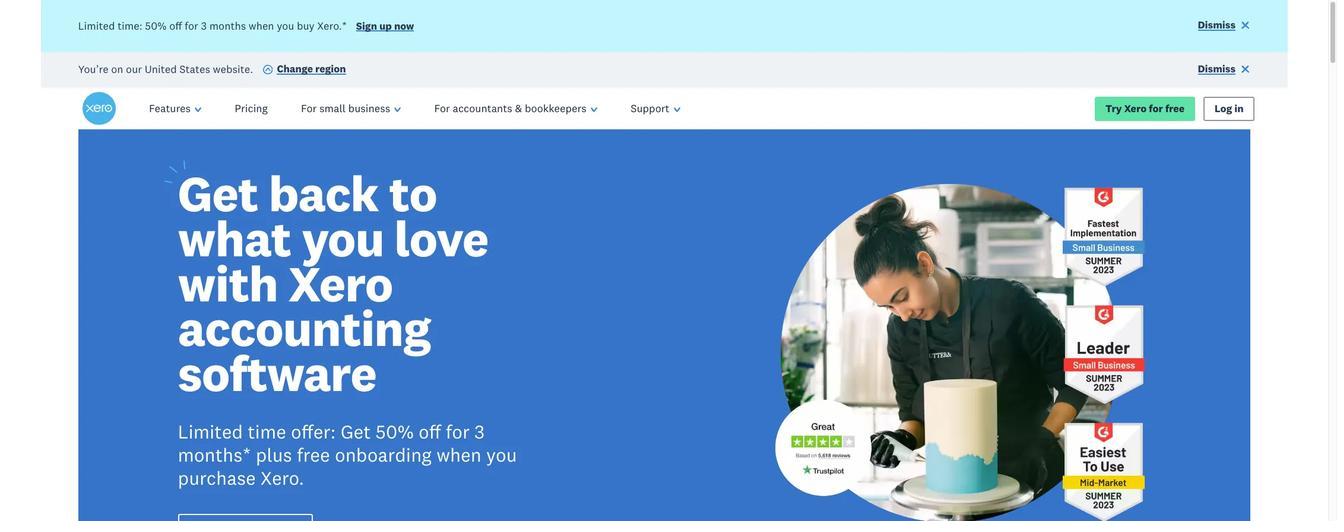 Task type: describe. For each thing, give the bounding box(es) containing it.
accountants
[[453, 102, 513, 115]]

features button
[[132, 88, 218, 130]]

time:
[[118, 19, 142, 33]]

pricing
[[235, 102, 268, 115]]

plus
[[256, 443, 292, 467]]

dismiss button for limited time: 50% off for 3 months when you buy xero.*
[[1199, 18, 1251, 34]]

0 horizontal spatial 50%
[[145, 19, 167, 33]]

xero homepage image
[[83, 92, 116, 126]]

months
[[210, 19, 246, 33]]

features
[[149, 102, 191, 115]]

limited for limited time offer: get 50% off for 3 months* plus free onboarding when you purchase xero.
[[178, 420, 243, 444]]

limited time offer: get 50% off for 3 months* plus free onboarding when you purchase xero.
[[178, 420, 517, 490]]

with
[[178, 252, 278, 315]]

try
[[1106, 102, 1123, 115]]

limited time: 50% off for 3 months when you buy xero.*
[[78, 19, 347, 33]]

2 horizontal spatial for
[[1150, 102, 1164, 115]]

0 vertical spatial 3
[[201, 19, 207, 33]]

now
[[394, 19, 414, 33]]

log
[[1215, 102, 1233, 115]]

log in link
[[1205, 97, 1255, 121]]

up
[[380, 19, 392, 33]]

try xero for free
[[1106, 102, 1185, 115]]

purchase
[[178, 466, 256, 490]]

back
[[269, 162, 379, 225]]

united
[[145, 62, 177, 76]]

try xero for free link
[[1095, 97, 1196, 121]]

3 inside limited time offer: get 50% off for 3 months* plus free onboarding when you purchase xero.
[[475, 420, 485, 444]]

when inside limited time offer: get 50% off for 3 months* plus free onboarding when you purchase xero.
[[437, 443, 482, 467]]

in
[[1235, 102, 1244, 115]]

for for for small business
[[301, 102, 317, 115]]

small
[[320, 102, 346, 115]]

business
[[349, 102, 391, 115]]

months*
[[178, 443, 251, 467]]

buy
[[297, 19, 315, 33]]

xero.*
[[317, 19, 347, 33]]

sign
[[356, 19, 377, 33]]

a xero user decorating a cake with blue icing. social proof badges surrounding the circular image. image
[[677, 130, 1251, 522]]

accounting
[[178, 297, 431, 360]]

off inside limited time offer: get 50% off for 3 months* plus free onboarding when you purchase xero.
[[419, 420, 441, 444]]

for small business button
[[285, 88, 418, 130]]

software
[[178, 342, 377, 404]]

for accountants & bookkeepers button
[[418, 88, 614, 130]]

support button
[[614, 88, 697, 130]]

what
[[178, 207, 291, 270]]

free inside limited time offer: get 50% off for 3 months* plus free onboarding when you purchase xero.
[[297, 443, 330, 467]]

0 horizontal spatial off
[[169, 19, 182, 33]]

0 vertical spatial xero
[[1125, 102, 1147, 115]]

pricing link
[[218, 88, 285, 130]]

dismiss for you're on our united states website.
[[1199, 63, 1236, 76]]



Task type: locate. For each thing, give the bounding box(es) containing it.
for left accountants
[[435, 102, 450, 115]]

1 horizontal spatial 50%
[[376, 420, 414, 444]]

0 horizontal spatial for
[[185, 19, 198, 33]]

off
[[169, 19, 182, 33], [419, 420, 441, 444]]

change
[[277, 63, 313, 76]]

1 for from the left
[[301, 102, 317, 115]]

limited up purchase
[[178, 420, 243, 444]]

limited left time:
[[78, 19, 115, 33]]

for
[[301, 102, 317, 115], [435, 102, 450, 115]]

1 horizontal spatial when
[[437, 443, 482, 467]]

xero.
[[261, 466, 304, 490]]

when
[[249, 19, 274, 33], [437, 443, 482, 467]]

support
[[631, 102, 670, 115]]

region
[[315, 63, 346, 76]]

1 vertical spatial when
[[437, 443, 482, 467]]

bookkeepers
[[525, 102, 587, 115]]

1 horizontal spatial get
[[341, 420, 371, 444]]

1 horizontal spatial 3
[[475, 420, 485, 444]]

0 vertical spatial limited
[[78, 19, 115, 33]]

for for for accountants & bookkeepers
[[435, 102, 450, 115]]

free right plus
[[297, 443, 330, 467]]

1 vertical spatial you
[[302, 207, 384, 270]]

1 vertical spatial 50%
[[376, 420, 414, 444]]

2 dismiss button from the top
[[1199, 62, 1251, 78]]

0 vertical spatial for
[[185, 19, 198, 33]]

0 horizontal spatial when
[[249, 19, 274, 33]]

3
[[201, 19, 207, 33], [475, 420, 485, 444]]

1 horizontal spatial for
[[435, 102, 450, 115]]

log in
[[1215, 102, 1244, 115]]

0 horizontal spatial limited
[[78, 19, 115, 33]]

get inside limited time offer: get 50% off for 3 months* plus free onboarding when you purchase xero.
[[341, 420, 371, 444]]

2 dismiss from the top
[[1199, 63, 1236, 76]]

dismiss button for you're on our united states website.
[[1199, 62, 1251, 78]]

xero inside 'back to what you love with xero accounting software'
[[288, 252, 393, 315]]

for small business
[[301, 102, 391, 115]]

&
[[515, 102, 522, 115]]

0 horizontal spatial xero
[[288, 252, 393, 315]]

for
[[185, 19, 198, 33], [1150, 102, 1164, 115], [446, 420, 470, 444]]

0 vertical spatial free
[[1166, 102, 1185, 115]]

0 vertical spatial off
[[169, 19, 182, 33]]

2 vertical spatial for
[[446, 420, 470, 444]]

1 dismiss from the top
[[1199, 18, 1236, 31]]

for inside limited time offer: get 50% off for 3 months* plus free onboarding when you purchase xero.
[[446, 420, 470, 444]]

sign up now link
[[356, 19, 414, 35]]

time
[[248, 420, 286, 444]]

1 vertical spatial for
[[1150, 102, 1164, 115]]

0 horizontal spatial for
[[301, 102, 317, 115]]

1 horizontal spatial free
[[1166, 102, 1185, 115]]

1 vertical spatial 3
[[475, 420, 485, 444]]

onboarding
[[335, 443, 432, 467]]

2 for from the left
[[435, 102, 450, 115]]

0 vertical spatial get
[[178, 162, 258, 225]]

1 vertical spatial dismiss
[[1199, 63, 1236, 76]]

0 vertical spatial dismiss button
[[1199, 18, 1251, 34]]

1 vertical spatial limited
[[178, 420, 243, 444]]

change region button
[[263, 62, 346, 78]]

dismiss for limited time: 50% off for 3 months when you buy xero.*
[[1199, 18, 1236, 31]]

free left log
[[1166, 102, 1185, 115]]

you're
[[78, 62, 109, 76]]

you inside 'back to what you love with xero accounting software'
[[302, 207, 384, 270]]

1 dismiss button from the top
[[1199, 18, 1251, 34]]

1 horizontal spatial off
[[419, 420, 441, 444]]

0 horizontal spatial you
[[277, 19, 294, 33]]

our
[[126, 62, 142, 76]]

1 vertical spatial dismiss button
[[1199, 62, 1251, 78]]

dismiss
[[1199, 18, 1236, 31], [1199, 63, 1236, 76]]

1 vertical spatial get
[[341, 420, 371, 444]]

0 vertical spatial 50%
[[145, 19, 167, 33]]

0 vertical spatial when
[[249, 19, 274, 33]]

1 vertical spatial free
[[297, 443, 330, 467]]

on
[[111, 62, 123, 76]]

xero
[[1125, 102, 1147, 115], [288, 252, 393, 315]]

for accountants & bookkeepers
[[435, 102, 587, 115]]

limited
[[78, 19, 115, 33], [178, 420, 243, 444]]

back to what you love with xero accounting software
[[178, 162, 489, 404]]

love
[[395, 207, 489, 270]]

for inside for accountants & bookkeepers dropdown button
[[435, 102, 450, 115]]

0 vertical spatial you
[[277, 19, 294, 33]]

0 horizontal spatial get
[[178, 162, 258, 225]]

limited for limited time: 50% off for 3 months when you buy xero.*
[[78, 19, 115, 33]]

to
[[389, 162, 437, 225]]

dismiss button
[[1199, 18, 1251, 34], [1199, 62, 1251, 78]]

1 horizontal spatial limited
[[178, 420, 243, 444]]

you inside limited time offer: get 50% off for 3 months* plus free onboarding when you purchase xero.
[[487, 443, 517, 467]]

2 horizontal spatial you
[[487, 443, 517, 467]]

for inside dropdown button
[[301, 102, 317, 115]]

1 horizontal spatial for
[[446, 420, 470, 444]]

1 horizontal spatial xero
[[1125, 102, 1147, 115]]

get
[[178, 162, 258, 225], [341, 420, 371, 444]]

change region
[[277, 63, 346, 76]]

free
[[1166, 102, 1185, 115], [297, 443, 330, 467]]

0 horizontal spatial 3
[[201, 19, 207, 33]]

50% inside limited time offer: get 50% off for 3 months* plus free onboarding when you purchase xero.
[[376, 420, 414, 444]]

sign up now
[[356, 19, 414, 33]]

states
[[180, 62, 210, 76]]

1 vertical spatial off
[[419, 420, 441, 444]]

50%
[[145, 19, 167, 33], [376, 420, 414, 444]]

0 vertical spatial dismiss
[[1199, 18, 1236, 31]]

limited inside limited time offer: get 50% off for 3 months* plus free onboarding when you purchase xero.
[[178, 420, 243, 444]]

1 vertical spatial xero
[[288, 252, 393, 315]]

you
[[277, 19, 294, 33], [302, 207, 384, 270], [487, 443, 517, 467]]

website.
[[213, 62, 253, 76]]

1 horizontal spatial you
[[302, 207, 384, 270]]

2 vertical spatial you
[[487, 443, 517, 467]]

you're on our united states website.
[[78, 62, 253, 76]]

for left small
[[301, 102, 317, 115]]

offer:
[[291, 420, 336, 444]]

0 horizontal spatial free
[[297, 443, 330, 467]]



Task type: vqa. For each thing, say whether or not it's contained in the screenshot.
Facebook icon
no



